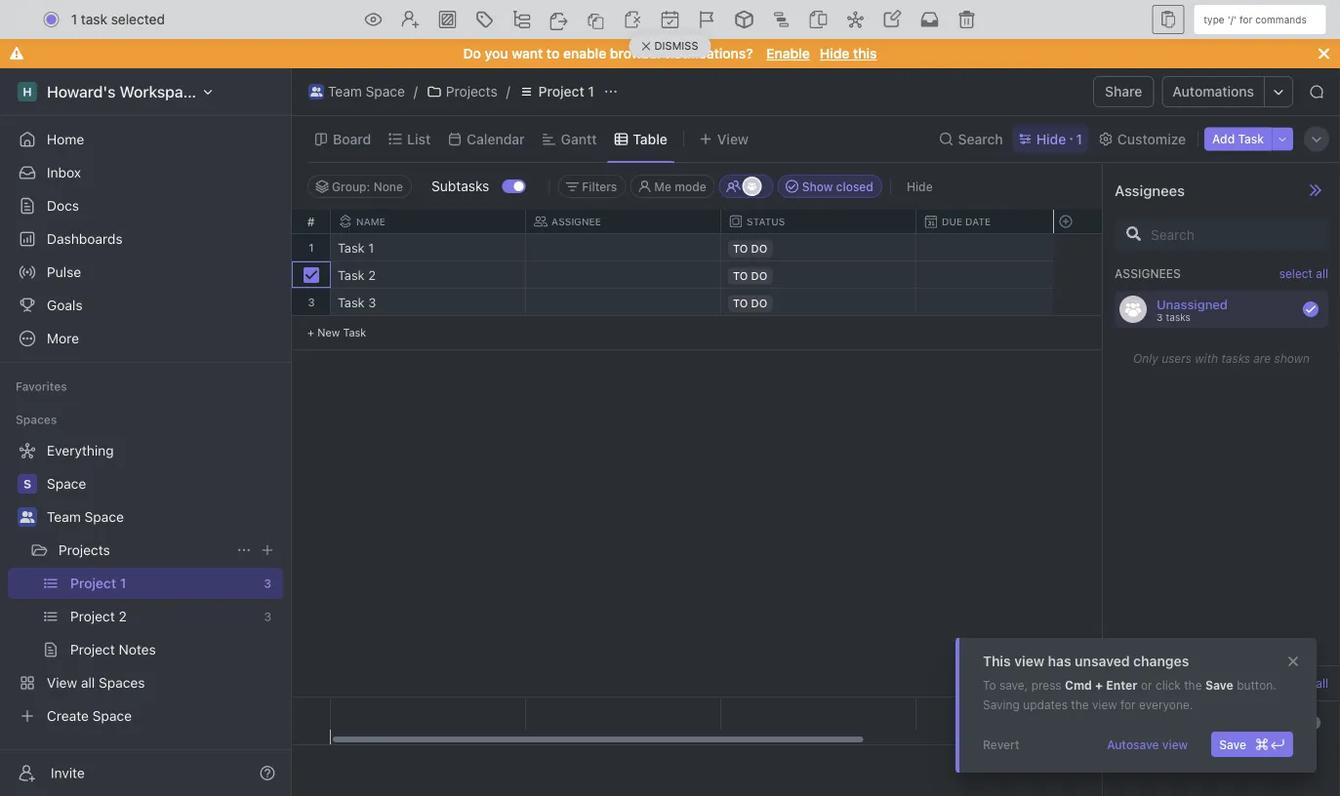 Task type: locate. For each thing, give the bounding box(es) containing it.
project for project notes 'link'
[[70, 642, 115, 658]]

1 horizontal spatial dropdown menu image
[[917, 698, 1111, 730]]

search button
[[933, 125, 1009, 153]]

row group down cmd
[[1054, 698, 1102, 730]]

1 task selected
[[71, 11, 165, 27]]

view down +
[[1093, 698, 1118, 712]]

task right add
[[1239, 132, 1265, 146]]

project 1 down enable
[[539, 83, 595, 100]]

dropdown menu image down save,
[[917, 698, 1111, 730]]

0 vertical spatial view
[[718, 131, 749, 147]]

invite
[[51, 766, 85, 782]]

0 vertical spatial select all
[[1280, 267, 1329, 281]]

space down view all spaces
[[93, 708, 132, 725]]

1 vertical spatial select all
[[1280, 677, 1329, 691]]

s
[[23, 478, 31, 491]]

2 to do cell from the top
[[722, 262, 917, 288]]

hide
[[820, 45, 850, 62], [1037, 131, 1067, 147], [907, 180, 933, 193]]

row
[[331, 210, 1308, 234]]

project down enable
[[539, 83, 585, 100]]

0 vertical spatial select
[[1280, 267, 1313, 281]]

select right button.
[[1280, 677, 1313, 691]]

row group down "status" dropdown button
[[331, 234, 1308, 351]]

1 to do cell from the top
[[722, 234, 917, 261]]

projects
[[446, 83, 498, 100], [59, 542, 110, 559]]

projects link inside sidebar navigation
[[59, 535, 228, 566]]

project 1 link down enable
[[514, 80, 600, 104]]

click
[[1156, 679, 1181, 692]]

1 / from the left
[[414, 83, 418, 100]]

space down space link
[[85, 509, 124, 525]]

0 vertical spatial user group image
[[310, 87, 322, 97]]

‎task up ‎task 2
[[338, 241, 365, 255]]

docs
[[47, 198, 79, 214]]

1 horizontal spatial projects
[[446, 83, 498, 100]]

0 vertical spatial spaces
[[16, 413, 57, 427]]

tasks left are
[[1222, 352, 1251, 365]]

1 horizontal spatial 2
[[368, 268, 376, 283]]

‎task down ‎task 1
[[338, 268, 365, 283]]

2 vertical spatial to do
[[733, 297, 768, 310]]

group:
[[332, 180, 370, 193]]

team up board link
[[328, 83, 362, 100]]

‎task for ‎task 1
[[338, 241, 365, 255]]

do for 3
[[751, 297, 768, 310]]

hide inside button
[[907, 180, 933, 193]]

projects down do
[[446, 83, 498, 100]]

to do
[[733, 243, 768, 255], [733, 270, 768, 283], [733, 297, 768, 310]]

hide right closed
[[907, 180, 933, 193]]

view up save,
[[1015, 654, 1045, 670]]

0 vertical spatial task
[[1239, 132, 1265, 146]]

set priority image
[[699, 11, 716, 28]]

1 vertical spatial projects
[[59, 542, 110, 559]]

1 vertical spatial project 1 link
[[70, 568, 256, 600]]

0 vertical spatial to do cell
[[722, 234, 917, 261]]

tasks inside the unassigned 3 tasks
[[1166, 312, 1191, 323]]

‎task inside the press space to deselect this row. row
[[338, 268, 365, 283]]

0 vertical spatial to do
[[733, 243, 768, 255]]

press space to deselect this row. row left ‎task 2
[[292, 262, 331, 289]]

enter
[[1107, 679, 1138, 692]]

Search tasks... text field
[[1134, 172, 1329, 201]]

2 to do from the top
[[733, 270, 768, 283]]

1 vertical spatial 2
[[119, 609, 127, 625]]

view inside tree
[[47, 675, 77, 691]]

0 horizontal spatial dropdown menu image
[[624, 11, 642, 28]]

2 horizontal spatial hide
[[1037, 131, 1067, 147]]

search
[[958, 131, 1004, 147]]

status column header
[[722, 210, 921, 233]]

1 vertical spatial dropdown menu image
[[917, 698, 1111, 730]]

project
[[539, 83, 585, 100], [70, 576, 116, 592], [70, 609, 115, 625], [70, 642, 115, 658]]

grid
[[292, 210, 1308, 745]]

1 vertical spatial task
[[338, 295, 365, 310]]

1 vertical spatial hide
[[1037, 131, 1067, 147]]

view
[[1015, 654, 1045, 670], [1093, 698, 1118, 712], [1163, 738, 1189, 752]]

projects link
[[422, 80, 503, 104], [59, 535, 228, 566]]

2 vertical spatial task
[[343, 326, 367, 339]]

0 vertical spatial team space link
[[304, 80, 410, 104]]

0 horizontal spatial project 1
[[70, 576, 126, 592]]

1 horizontal spatial view
[[718, 131, 749, 147]]

all
[[1317, 267, 1329, 281], [81, 675, 95, 691], [1317, 677, 1329, 691]]

h
[[23, 85, 32, 99]]

0 horizontal spatial tasks
[[1166, 312, 1191, 323]]

0 horizontal spatial team
[[47, 509, 81, 525]]

1 up project 2
[[120, 576, 126, 592]]

select
[[1280, 267, 1313, 281], [1280, 677, 1313, 691]]

2 vertical spatial view
[[1163, 738, 1189, 752]]

1 do from the top
[[751, 243, 768, 255]]

1 vertical spatial user group image
[[20, 512, 35, 523]]

team
[[328, 83, 362, 100], [47, 509, 81, 525]]

0 horizontal spatial 2
[[119, 609, 127, 625]]

hide 1
[[1037, 131, 1083, 147]]

1 down #
[[309, 241, 314, 254]]

press space to deselect this row. row containing ‎task 2
[[331, 262, 1308, 289]]

1 vertical spatial tasks
[[1222, 352, 1251, 365]]

task for add
[[1239, 132, 1265, 146]]

group: none
[[332, 180, 403, 193]]

tree
[[8, 436, 283, 732]]

show
[[802, 180, 833, 193]]

1 horizontal spatial user group image
[[310, 87, 322, 97]]

enable
[[563, 45, 607, 62]]

view inside autosave view button
[[1163, 738, 1189, 752]]

to do inside the press space to deselect this row. row
[[733, 270, 768, 283]]

grid containing ‎task 1
[[292, 210, 1308, 745]]

press space to select this row. row containing 3
[[292, 289, 331, 316]]

select all
[[1280, 267, 1329, 281], [1280, 677, 1329, 691]]

0 horizontal spatial view
[[47, 675, 77, 691]]

row inside grid
[[331, 210, 1308, 234]]

1 horizontal spatial projects link
[[422, 80, 503, 104]]

task for new
[[343, 326, 367, 339]]

new up automations at the top right
[[1202, 11, 1230, 27]]

cell
[[526, 234, 722, 261], [917, 234, 1112, 261], [526, 262, 722, 288], [917, 262, 1112, 288], [526, 289, 722, 315], [917, 289, 1112, 315]]

2 ‎task from the top
[[338, 268, 365, 283]]

1 inside sidebar navigation
[[120, 576, 126, 592]]

row group containing ‎task 1
[[331, 234, 1308, 351]]

task inside button
[[1239, 132, 1265, 146]]

dropdown menu image up browser
[[624, 11, 642, 28]]

1 vertical spatial spaces
[[99, 675, 145, 691]]

new down task 3 on the top
[[318, 326, 340, 339]]

none
[[374, 180, 403, 193]]

want
[[512, 45, 543, 62]]

2 press space to deselect this row. row from the left
[[331, 262, 1308, 289]]

project 1 inside sidebar navigation
[[70, 576, 126, 592]]

updates
[[1024, 698, 1068, 712]]

1 down name
[[368, 241, 374, 255]]

2 horizontal spatial view
[[1163, 738, 1189, 752]]

1 vertical spatial select
[[1280, 677, 1313, 691]]

2 do from the top
[[751, 270, 768, 283]]

task down task 3 on the top
[[343, 326, 367, 339]]

hide right search
[[1037, 131, 1067, 147]]

pulse link
[[8, 257, 283, 288]]

0 horizontal spatial user group image
[[20, 512, 35, 523]]

home link
[[8, 124, 283, 155]]

new button
[[1174, 4, 1242, 35]]

for
[[1121, 698, 1136, 712]]

team space link up board on the top left
[[304, 80, 410, 104]]

select all up "shown"
[[1280, 267, 1329, 281]]

user group image inside tree
[[20, 512, 35, 523]]

0 vertical spatial do
[[751, 243, 768, 255]]

/ up the list
[[414, 83, 418, 100]]

the
[[1185, 679, 1203, 692], [1071, 698, 1089, 712]]

1 ‎task from the top
[[338, 241, 365, 255]]

1 horizontal spatial team
[[328, 83, 362, 100]]

dashboards
[[47, 231, 123, 247]]

3 do from the top
[[751, 297, 768, 310]]

0 vertical spatial the
[[1185, 679, 1203, 692]]

1 vertical spatial to do
[[733, 270, 768, 283]]

1 down enable
[[588, 83, 595, 100]]

to do cell for ‎task 2
[[722, 262, 917, 288]]

view all spaces
[[47, 675, 145, 691]]

howard's workspace, , element
[[18, 82, 37, 102]]

0 vertical spatial ‎task
[[338, 241, 365, 255]]

projects link down space link
[[59, 535, 228, 566]]

everything
[[47, 443, 114, 459]]

project up view all spaces
[[70, 642, 115, 658]]

user group image
[[310, 87, 322, 97], [20, 512, 35, 523]]

0 horizontal spatial hide
[[820, 45, 850, 62]]

3 press space to deselect this row. row from the left
[[1054, 262, 1102, 289]]

view down 'everyone.'
[[1163, 738, 1189, 752]]

to for ‎task 2
[[733, 270, 748, 283]]

1 vertical spatial new
[[318, 326, 340, 339]]

selected
[[111, 11, 165, 27]]

this
[[853, 45, 877, 62]]

save inside button
[[1220, 738, 1247, 752]]

users
[[1162, 352, 1192, 365]]

2 / from the left
[[506, 83, 510, 100]]

spaces
[[16, 413, 57, 427], [99, 675, 145, 691]]

view inside button
[[718, 131, 749, 147]]

0 horizontal spatial team space
[[47, 509, 124, 525]]

0 horizontal spatial team space link
[[47, 502, 279, 533]]

0 vertical spatial view
[[1015, 654, 1045, 670]]

row group left task 3 on the top
[[292, 234, 331, 351]]

1 vertical spatial view
[[47, 675, 77, 691]]

view for view
[[718, 131, 749, 147]]

add task button
[[1205, 127, 1272, 151]]

0 vertical spatial team
[[328, 83, 362, 100]]

share button
[[1094, 76, 1155, 107]]

1 vertical spatial do
[[751, 270, 768, 283]]

project 1 link up project 2 link
[[70, 568, 256, 600]]

do inside the press space to deselect this row. row
[[751, 270, 768, 283]]

the right click
[[1185, 679, 1203, 692]]

0 vertical spatial 2
[[368, 268, 376, 283]]

dropdown menu image
[[624, 11, 642, 28], [917, 698, 1111, 730]]

enable
[[767, 45, 810, 62]]

2 up project notes
[[119, 609, 127, 625]]

2 vertical spatial do
[[751, 297, 768, 310]]

0 horizontal spatial the
[[1071, 698, 1089, 712]]

new task
[[318, 326, 367, 339]]

projects link down do
[[422, 80, 503, 104]]

to
[[547, 45, 560, 62], [733, 243, 748, 255], [733, 270, 748, 283], [733, 297, 748, 310]]

1 vertical spatial team
[[47, 509, 81, 525]]

3 inside the unassigned 3 tasks
[[1157, 312, 1164, 323]]

team space up board on the top left
[[328, 83, 405, 100]]

1 horizontal spatial hide
[[907, 180, 933, 193]]

sidebar navigation
[[0, 68, 296, 797]]

project up project 2
[[70, 576, 116, 592]]

2 vertical spatial to do cell
[[722, 289, 917, 315]]

project inside 'link'
[[70, 642, 115, 658]]

1 horizontal spatial tasks
[[1222, 352, 1251, 365]]

project 2 link
[[70, 602, 256, 633]]

1 vertical spatial team space link
[[47, 502, 279, 533]]

2 up task 3 on the top
[[368, 268, 376, 283]]

hide for hide
[[907, 180, 933, 193]]

3
[[368, 295, 376, 310], [308, 296, 315, 309], [1157, 312, 1164, 323], [264, 577, 271, 591], [264, 610, 271, 624]]

to do cell inside the press space to deselect this row. row
[[722, 262, 917, 288]]

/ down you
[[506, 83, 510, 100]]

upgrade
[[1101, 11, 1157, 27]]

space down everything
[[47, 476, 86, 492]]

0 vertical spatial projects link
[[422, 80, 503, 104]]

to do cell
[[722, 234, 917, 261], [722, 262, 917, 288], [722, 289, 917, 315]]

1 to do from the top
[[733, 243, 768, 255]]

customize
[[1118, 131, 1187, 147]]

select down search field
[[1280, 267, 1313, 281]]

press space to select this row. row
[[292, 234, 331, 262], [331, 234, 1308, 262], [1054, 234, 1102, 262], [292, 289, 331, 316], [331, 289, 1308, 316], [1054, 289, 1102, 316], [331, 698, 1308, 731]]

tree containing everything
[[8, 436, 283, 732]]

0 vertical spatial tasks
[[1166, 312, 1191, 323]]

more button
[[8, 323, 283, 354]]

autosave view button
[[1100, 732, 1196, 758]]

to do for task 3
[[733, 297, 768, 310]]

press
[[1032, 679, 1062, 692]]

1 horizontal spatial the
[[1185, 679, 1203, 692]]

1 vertical spatial to do cell
[[722, 262, 917, 288]]

team space link down space link
[[47, 502, 279, 533]]

1 left customize button
[[1076, 131, 1083, 147]]

view
[[718, 131, 749, 147], [47, 675, 77, 691]]

team inside tree
[[47, 509, 81, 525]]

show closed button
[[778, 175, 883, 198]]

project 1
[[539, 83, 595, 100], [70, 576, 126, 592]]

me
[[655, 180, 672, 193]]

assignees
[[1115, 182, 1185, 199]]

customize button
[[1093, 125, 1192, 153]]

1 horizontal spatial project 1
[[539, 83, 595, 100]]

team space down everything
[[47, 509, 124, 525]]

tasks down the unassigned
[[1166, 312, 1191, 323]]

0 horizontal spatial projects
[[59, 542, 110, 559]]

name column header
[[331, 210, 530, 233]]

hide left this
[[820, 45, 850, 62]]

2 vertical spatial hide
[[907, 180, 933, 193]]

2 select from the top
[[1280, 677, 1313, 691]]

projects up project 2
[[59, 542, 110, 559]]

team down everything
[[47, 509, 81, 525]]

spaces down project notes
[[99, 675, 145, 691]]

view all spaces link
[[8, 668, 279, 699]]

0 vertical spatial save
[[1206, 679, 1234, 692]]

spaces down favorites button at left
[[16, 413, 57, 427]]

project notes link
[[70, 635, 279, 666]]

space up list link at the left of page
[[366, 83, 405, 100]]

project 1 up project 2
[[70, 576, 126, 592]]

0 horizontal spatial projects link
[[59, 535, 228, 566]]

0 horizontal spatial new
[[318, 326, 340, 339]]

new inside button
[[1202, 11, 1230, 27]]

task down ‎task 2
[[338, 295, 365, 310]]

3 to do cell from the top
[[722, 289, 917, 315]]

space
[[366, 83, 405, 100], [47, 476, 86, 492], [85, 509, 124, 525], [93, 708, 132, 725]]

1 vertical spatial team space
[[47, 509, 124, 525]]

0 vertical spatial project 1
[[539, 83, 595, 100]]

0 horizontal spatial view
[[1015, 654, 1045, 670]]

0 vertical spatial new
[[1202, 11, 1230, 27]]

to do for ‎task 2
[[733, 270, 768, 283]]

revert
[[983, 738, 1020, 752]]

0 horizontal spatial project 1 link
[[70, 568, 256, 600]]

projects inside sidebar navigation
[[59, 542, 110, 559]]

tasks
[[1166, 312, 1191, 323], [1222, 352, 1251, 365]]

hide for hide 1
[[1037, 131, 1067, 147]]

project 1 link
[[514, 80, 600, 104], [70, 568, 256, 600]]

1 press space to deselect this row. row from the left
[[292, 262, 331, 289]]

search...
[[626, 11, 681, 27]]

1 vertical spatial view
[[1093, 698, 1118, 712]]

everything link
[[8, 436, 279, 467]]

save left button.
[[1206, 679, 1234, 692]]

due date
[[942, 216, 991, 228]]

hide button
[[899, 175, 941, 198]]

1 vertical spatial save
[[1220, 738, 1247, 752]]

row group
[[292, 234, 331, 351], [331, 234, 1308, 351], [1054, 234, 1102, 351], [1054, 698, 1102, 730]]

0 horizontal spatial spaces
[[16, 413, 57, 427]]

1 horizontal spatial view
[[1093, 698, 1118, 712]]

1 vertical spatial ‎task
[[338, 268, 365, 283]]

1 horizontal spatial project 1 link
[[514, 80, 600, 104]]

press space to deselect this row. row down "status" dropdown button
[[331, 262, 1308, 289]]

unassigned 3 tasks
[[1157, 297, 1228, 323]]

to
[[983, 679, 997, 692]]

0 vertical spatial team space
[[328, 83, 405, 100]]

the down cmd
[[1071, 698, 1089, 712]]

1 horizontal spatial new
[[1202, 11, 1230, 27]]

3 to do from the top
[[733, 297, 768, 310]]

0 horizontal spatial /
[[414, 83, 418, 100]]

select all right button.
[[1280, 677, 1329, 691]]

Search field
[[1115, 219, 1329, 250]]

press space to deselect this row. row left assignees
[[1054, 262, 1102, 289]]

1 vertical spatial project 1
[[70, 576, 126, 592]]

with
[[1196, 352, 1219, 365]]

2 inside sidebar navigation
[[119, 609, 127, 625]]

1 horizontal spatial /
[[506, 83, 510, 100]]

project up project notes
[[70, 609, 115, 625]]

assignees
[[1115, 267, 1181, 281]]

save down button.
[[1220, 738, 1247, 752]]

row containing name
[[331, 210, 1308, 234]]

do for 1
[[751, 243, 768, 255]]

press space to deselect this row. row
[[292, 262, 331, 289], [331, 262, 1308, 289], [1054, 262, 1102, 289]]

1 vertical spatial projects link
[[59, 535, 228, 566]]

1
[[71, 11, 77, 27], [588, 83, 595, 100], [1076, 131, 1083, 147], [368, 241, 374, 255], [309, 241, 314, 254], [120, 576, 126, 592]]

0 vertical spatial projects
[[446, 83, 498, 100]]



Task type: vqa. For each thing, say whether or not it's contained in the screenshot.
Custom
no



Task type: describe. For each thing, give the bounding box(es) containing it.
share
[[1105, 83, 1143, 100]]

‎task 2
[[338, 268, 376, 283]]

view for this
[[1015, 654, 1045, 670]]

press space to deselect this row. row for task 3
[[331, 262, 1308, 289]]

calendar
[[467, 131, 525, 147]]

to for task 3
[[733, 297, 748, 310]]

do for 2
[[751, 270, 768, 283]]

view for autosave
[[1163, 738, 1189, 752]]

goals link
[[8, 290, 283, 321]]

press space to select this row. row containing ‎task 1
[[331, 234, 1308, 262]]

gantt
[[561, 131, 597, 147]]

create
[[47, 708, 89, 725]]

save inside "this view has unsaved changes to save, press cmd + enter or click the save button. saving updates the view for everyone."
[[1206, 679, 1234, 692]]

team space inside sidebar navigation
[[47, 509, 124, 525]]

show closed
[[802, 180, 874, 193]]

are
[[1254, 352, 1272, 365]]

upgrade link
[[1074, 6, 1167, 33]]

space link
[[47, 469, 279, 500]]

row group left assignees
[[1054, 234, 1102, 351]]

add
[[1213, 132, 1235, 146]]

more
[[47, 331, 79, 347]]

name
[[356, 216, 386, 227]]

browser
[[610, 45, 663, 62]]

everyone.
[[1140, 698, 1194, 712]]

to do cell for ‎task 1
[[722, 234, 917, 261]]

inbox link
[[8, 157, 283, 188]]

1 select all from the top
[[1280, 267, 1329, 281]]

only
[[1134, 352, 1159, 365]]

view for view all spaces
[[47, 675, 77, 691]]

status button
[[722, 215, 917, 228]]

project for project 2 link
[[70, 609, 115, 625]]

board
[[333, 131, 371, 147]]

filters
[[582, 180, 617, 193]]

2 for project 2
[[119, 609, 127, 625]]

howard's workspace
[[47, 83, 201, 101]]

do you want to enable browser notifications? enable hide this
[[463, 45, 877, 62]]

press space to deselect this row. row for 3
[[292, 262, 331, 289]]

autosave
[[1107, 738, 1160, 752]]

inbox
[[47, 165, 81, 181]]

gantt link
[[557, 125, 597, 153]]

changes
[[1134, 654, 1190, 670]]

dashboards link
[[8, 224, 283, 255]]

to for ‎task 1
[[733, 243, 748, 255]]

me mode
[[655, 180, 707, 193]]

1 left task
[[71, 11, 77, 27]]

list link
[[403, 125, 431, 153]]

create space link
[[8, 701, 279, 732]]

calendar link
[[463, 125, 525, 153]]

to do for ‎task 1
[[733, 243, 768, 255]]

view button
[[692, 116, 756, 162]]

button.
[[1237, 679, 1277, 692]]

subtasks button
[[424, 171, 502, 202]]

‎task for ‎task 2
[[338, 268, 365, 283]]

all inside tree
[[81, 675, 95, 691]]

board link
[[329, 125, 371, 153]]

automations button
[[1163, 77, 1265, 106]]

howard's
[[47, 83, 116, 101]]

project notes
[[70, 642, 156, 658]]

press space to select this row. row containing 1
[[292, 234, 331, 262]]

1 horizontal spatial spaces
[[99, 675, 145, 691]]

tree inside sidebar navigation
[[8, 436, 283, 732]]

or
[[1141, 679, 1153, 692]]

table
[[633, 131, 668, 147]]

type '/' for commands field
[[1195, 5, 1326, 34]]

add task
[[1213, 132, 1265, 146]]

view button
[[692, 125, 756, 153]]

‎task 1
[[338, 241, 374, 255]]

date
[[966, 216, 991, 228]]

goals
[[47, 297, 83, 313]]

1 horizontal spatial team space
[[328, 83, 405, 100]]

assignee column header
[[526, 210, 726, 233]]

due
[[942, 216, 963, 228]]

dropdown menu image inside grid
[[917, 698, 1111, 730]]

space, , element
[[18, 475, 37, 494]]

row group containing 1
[[292, 234, 331, 351]]

press space to select this row. row containing task 3
[[331, 289, 1308, 316]]

closed
[[836, 180, 874, 193]]

favorites button
[[8, 375, 75, 398]]

create space
[[47, 708, 132, 725]]

autosave view
[[1107, 738, 1189, 752]]

#
[[307, 215, 315, 228]]

this
[[983, 654, 1011, 670]]

project for project 1 link to the left
[[70, 576, 116, 592]]

mode
[[675, 180, 707, 193]]

only users with tasks are shown
[[1134, 352, 1310, 365]]

to do cell for task 3
[[722, 289, 917, 315]]

dropdown menu image
[[883, 9, 903, 28]]

2 select all from the top
[[1280, 677, 1329, 691]]

filters button
[[558, 175, 626, 198]]

1 horizontal spatial team space link
[[304, 80, 410, 104]]

dismiss
[[655, 40, 699, 53]]

new for new task
[[318, 326, 340, 339]]

notes
[[119, 642, 156, 658]]

table link
[[629, 125, 668, 153]]

2 for ‎task 2
[[368, 268, 376, 283]]

user group image inside team space link
[[310, 87, 322, 97]]

pulse
[[47, 264, 81, 280]]

saving
[[983, 698, 1020, 712]]

assignee button
[[526, 215, 722, 228]]

assignee
[[552, 216, 601, 227]]

me mode button
[[630, 175, 715, 198]]

1 select from the top
[[1280, 267, 1313, 281]]

new for new
[[1202, 11, 1230, 27]]

project 2
[[70, 609, 127, 625]]

+
[[1096, 679, 1103, 692]]

0 vertical spatial dropdown menu image
[[624, 11, 642, 28]]

⌘k
[[785, 11, 806, 27]]

has
[[1048, 654, 1072, 670]]

automations
[[1173, 83, 1255, 100]]

1 vertical spatial the
[[1071, 698, 1089, 712]]

0 vertical spatial project 1 link
[[514, 80, 600, 104]]

subtasks
[[432, 178, 490, 194]]

revert button
[[976, 732, 1028, 758]]

0 vertical spatial hide
[[820, 45, 850, 62]]

notifications?
[[666, 45, 753, 62]]

docs link
[[8, 190, 283, 222]]



